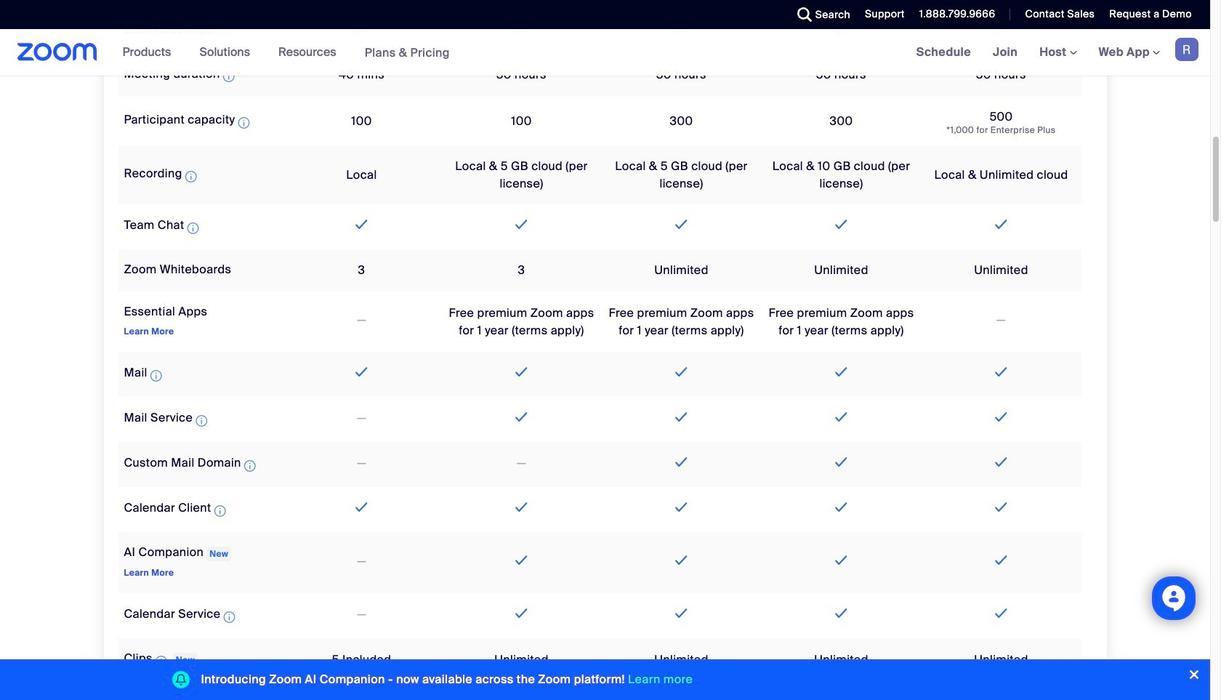 Task type: describe. For each thing, give the bounding box(es) containing it.
4 application from the top
[[124, 218, 202, 237]]

9 application from the top
[[124, 607, 238, 626]]

calendar client image
[[214, 502, 226, 520]]

8 application from the top
[[124, 501, 229, 520]]

meeting duration image
[[223, 68, 235, 85]]

1 application from the top
[[124, 66, 238, 85]]

custom mail domain image
[[244, 457, 256, 475]]

mail service image
[[196, 412, 207, 430]]

clips image
[[155, 653, 167, 670]]

6 application from the top
[[124, 410, 210, 430]]

zoom logo image
[[17, 43, 97, 61]]

team chat image
[[187, 219, 199, 237]]

10 application from the top
[[124, 651, 198, 670]]

calendar service image
[[224, 609, 235, 626]]

5 application from the top
[[124, 365, 165, 385]]



Task type: vqa. For each thing, say whether or not it's contained in the screenshot.
Personal Menu menu
no



Task type: locate. For each thing, give the bounding box(es) containing it.
3 application from the top
[[124, 166, 200, 186]]

banner
[[0, 29, 1211, 76]]

participant capacity image
[[238, 114, 250, 132]]

not included image
[[355, 606, 369, 624]]

11 application from the top
[[124, 697, 203, 700]]

product information navigation
[[112, 29, 461, 76]]

profile picture image
[[1176, 38, 1199, 61]]

recording image
[[185, 168, 197, 185]]

7 application from the top
[[124, 456, 259, 475]]

not included image
[[355, 312, 369, 330], [355, 410, 369, 427], [355, 455, 369, 473], [515, 455, 529, 473], [355, 553, 369, 571]]

included image
[[352, 20, 371, 38], [992, 20, 1011, 38], [672, 216, 691, 234], [352, 364, 371, 381], [672, 364, 691, 381], [832, 364, 851, 381], [992, 364, 1011, 381], [512, 409, 531, 426], [672, 409, 691, 426], [992, 409, 1011, 426], [512, 499, 531, 517], [672, 552, 691, 570], [832, 552, 851, 570], [672, 605, 691, 623], [832, 605, 851, 623], [672, 694, 691, 700]]

cell
[[762, 0, 922, 8], [922, 0, 1082, 8], [922, 306, 1082, 338]]

meetings navigation
[[906, 29, 1211, 76]]

mail image
[[150, 367, 162, 385]]

application
[[124, 66, 238, 85], [124, 112, 253, 132], [124, 166, 200, 186], [124, 218, 202, 237], [124, 365, 165, 385], [124, 410, 210, 430], [124, 456, 259, 475], [124, 501, 229, 520], [124, 607, 238, 626], [124, 651, 198, 670], [124, 697, 203, 700]]

included image
[[512, 20, 531, 38], [672, 20, 691, 38], [832, 20, 851, 38], [352, 216, 371, 234], [512, 216, 531, 234], [832, 216, 851, 234], [992, 216, 1011, 234], [512, 364, 531, 381], [832, 409, 851, 426], [672, 454, 691, 471], [832, 454, 851, 471], [992, 454, 1011, 471], [352, 499, 371, 517], [672, 499, 691, 517], [832, 499, 851, 517], [992, 499, 1011, 517], [512, 552, 531, 570], [992, 552, 1011, 570], [512, 605, 531, 623], [992, 605, 1011, 623]]

2 application from the top
[[124, 112, 253, 132]]



